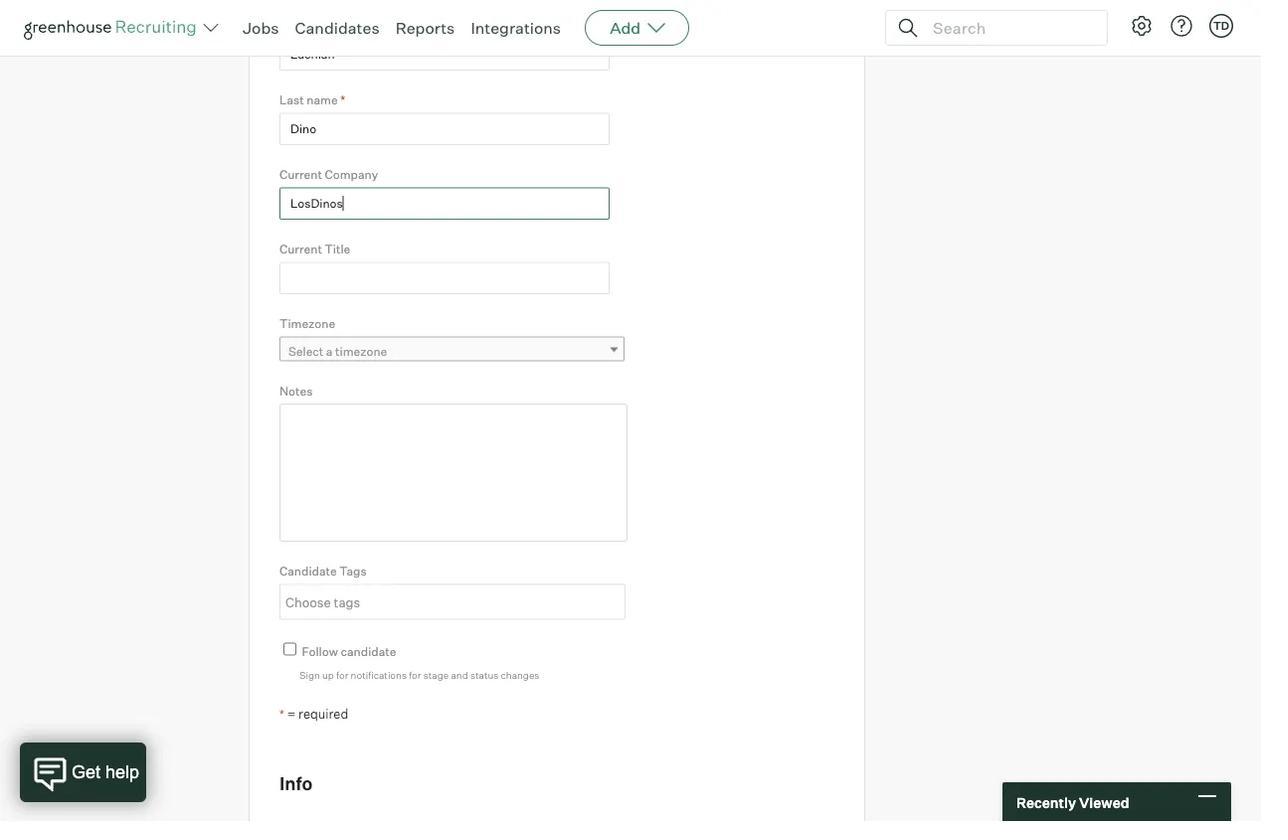 Task type: locate. For each thing, give the bounding box(es) containing it.
tags
[[340, 564, 367, 579]]

candidate tags
[[280, 564, 367, 579]]

for left stage
[[409, 669, 421, 681]]

=
[[287, 706, 296, 722]]

current left company at the top left
[[280, 167, 322, 182]]

2 vertical spatial *
[[280, 707, 284, 722]]

Notes text field
[[280, 404, 628, 542]]

* inside * = required
[[280, 707, 284, 722]]

* for last name *
[[341, 93, 345, 108]]

last name *
[[280, 93, 345, 108]]

0 vertical spatial current
[[280, 167, 322, 182]]

required
[[299, 706, 349, 722]]

notes
[[280, 383, 313, 398]]

1 vertical spatial name
[[307, 93, 338, 108]]

jobs
[[243, 18, 279, 38]]

* right last
[[341, 93, 345, 108]]

select a timezone link
[[280, 337, 625, 365]]

current title
[[280, 242, 350, 257]]

current
[[280, 167, 322, 182], [280, 242, 322, 257]]

* right first
[[342, 18, 346, 33]]

sign up for notifications for stage and status changes
[[300, 669, 540, 681]]

notifications
[[351, 669, 407, 681]]

up
[[322, 669, 334, 681]]

2 current from the top
[[280, 242, 322, 257]]

status
[[471, 669, 499, 681]]

follow
[[302, 644, 338, 659]]

candidates link
[[295, 18, 380, 38]]

Follow candidate checkbox
[[284, 643, 297, 656]]

for
[[336, 669, 349, 681], [409, 669, 421, 681]]

0 vertical spatial name
[[308, 18, 339, 33]]

reports
[[396, 18, 455, 38]]

select a timezone
[[289, 344, 387, 359]]

0 horizontal spatial for
[[336, 669, 349, 681]]

sign
[[300, 669, 320, 681]]

greenhouse recruiting image
[[24, 16, 203, 40]]

*
[[342, 18, 346, 33], [341, 93, 345, 108], [280, 707, 284, 722]]

stage
[[424, 669, 449, 681]]

candidate
[[341, 644, 396, 659]]

name
[[308, 18, 339, 33], [307, 93, 338, 108]]

configure image
[[1130, 14, 1154, 38]]

first
[[280, 18, 305, 33]]

name right last
[[307, 93, 338, 108]]

None text field
[[280, 262, 610, 294], [281, 586, 620, 618], [280, 262, 610, 294], [281, 586, 620, 618]]

candidates
[[295, 18, 380, 38]]

None text field
[[280, 39, 610, 71], [280, 113, 610, 145], [280, 188, 610, 220], [280, 39, 610, 71], [280, 113, 610, 145], [280, 188, 610, 220]]

name right first
[[308, 18, 339, 33]]

last
[[280, 93, 304, 108]]

company
[[325, 167, 378, 182]]

* left =
[[280, 707, 284, 722]]

1 vertical spatial *
[[341, 93, 345, 108]]

current left title
[[280, 242, 322, 257]]

candidate
[[280, 564, 337, 579]]

title
[[325, 242, 350, 257]]

a
[[326, 344, 333, 359]]

name for last
[[307, 93, 338, 108]]

for right up
[[336, 669, 349, 681]]

1 vertical spatial current
[[280, 242, 322, 257]]

0 vertical spatial *
[[342, 18, 346, 33]]

1 horizontal spatial for
[[409, 669, 421, 681]]

1 current from the top
[[280, 167, 322, 182]]



Task type: vqa. For each thing, say whether or not it's contained in the screenshot.
the Title
yes



Task type: describe. For each thing, give the bounding box(es) containing it.
recently viewed
[[1017, 794, 1130, 812]]

timezone
[[335, 344, 387, 359]]

integrations
[[471, 18, 561, 38]]

integrations link
[[471, 18, 561, 38]]

2 for from the left
[[409, 669, 421, 681]]

td button
[[1210, 14, 1234, 38]]

* for first name *
[[342, 18, 346, 33]]

first name *
[[280, 18, 346, 33]]

current for current title
[[280, 242, 322, 257]]

info
[[280, 773, 313, 795]]

name for first
[[308, 18, 339, 33]]

timezone
[[280, 316, 335, 331]]

add button
[[585, 10, 690, 46]]

jobs link
[[243, 18, 279, 38]]

current company
[[280, 167, 378, 182]]

reports link
[[396, 18, 455, 38]]

current for current company
[[280, 167, 322, 182]]

td button
[[1206, 10, 1238, 42]]

viewed
[[1080, 794, 1130, 812]]

changes
[[501, 669, 540, 681]]

1 for from the left
[[336, 669, 349, 681]]

add
[[610, 18, 641, 38]]

select
[[289, 344, 324, 359]]

Search text field
[[928, 13, 1090, 42]]

and
[[451, 669, 468, 681]]

* = required
[[280, 706, 349, 722]]

recently
[[1017, 794, 1077, 812]]

follow candidate
[[302, 644, 396, 659]]

td
[[1214, 19, 1230, 32]]



